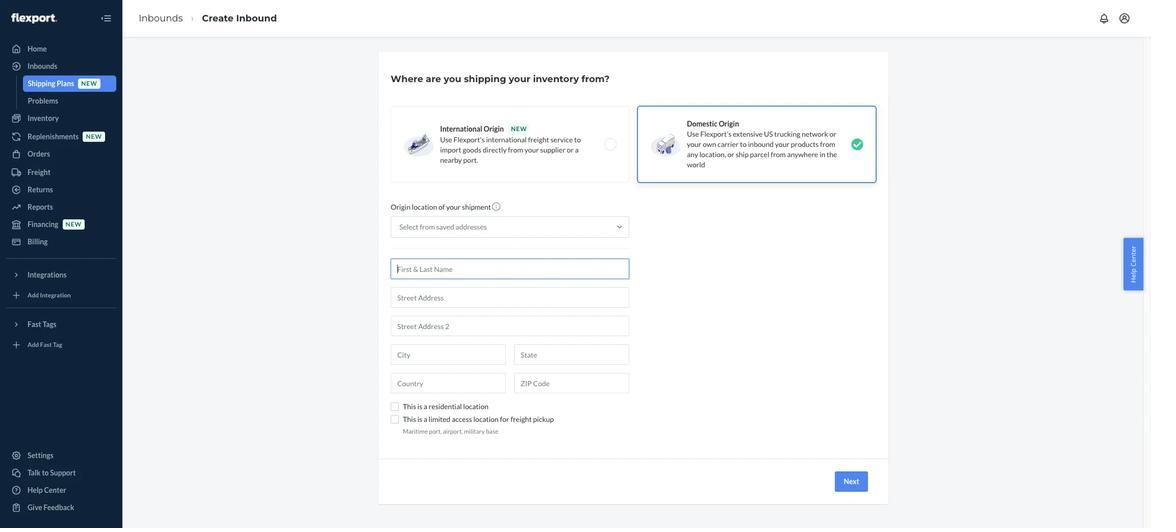 Task type: locate. For each thing, give the bounding box(es) containing it.
flexport's
[[454, 135, 485, 144]]

talk
[[28, 468, 41, 477]]

fast
[[28, 320, 41, 329], [40, 341, 52, 349]]

1 vertical spatial fast
[[40, 341, 52, 349]]

or down carrier
[[728, 150, 735, 159]]

origin for domestic
[[719, 119, 739, 128]]

financing
[[28, 220, 58, 229]]

2 vertical spatial a
[[424, 415, 428, 424]]

0 vertical spatial center
[[1130, 246, 1139, 266]]

add for add fast tag
[[28, 341, 39, 349]]

location up 'base'
[[474, 415, 499, 424]]

1 horizontal spatial help
[[1130, 268, 1139, 283]]

1 vertical spatial this
[[403, 415, 416, 424]]

create inbound link
[[202, 13, 277, 24]]

1 horizontal spatial use
[[687, 130, 699, 138]]

from left saved
[[420, 222, 435, 231]]

origin for international
[[484, 125, 504, 133]]

2 is from the top
[[418, 415, 423, 424]]

use up import
[[440, 135, 452, 144]]

problems
[[28, 96, 58, 105]]

origin
[[719, 119, 739, 128], [484, 125, 504, 133], [391, 203, 411, 211]]

is for residential
[[418, 402, 423, 411]]

use
[[687, 130, 699, 138], [440, 135, 452, 144]]

1 horizontal spatial to
[[575, 135, 581, 144]]

or right network
[[830, 130, 837, 138]]

0 horizontal spatial inbounds link
[[6, 58, 116, 75]]

limited
[[429, 415, 451, 424]]

1 horizontal spatial inbounds link
[[139, 13, 183, 24]]

next
[[844, 477, 860, 486]]

2 this from the top
[[403, 415, 416, 424]]

us
[[764, 130, 773, 138]]

1 is from the top
[[418, 402, 423, 411]]

First & Last Name text field
[[391, 259, 630, 279]]

use inside domestic origin use flexport's extensive us trucking network or your own carrier to inbound your products from any location, or ship parcel from anywhere in the world
[[687, 130, 699, 138]]

goods
[[463, 145, 482, 154]]

0 vertical spatial a
[[575, 145, 579, 154]]

1 vertical spatial freight
[[511, 415, 532, 424]]

you
[[444, 73, 462, 85]]

talk to support
[[28, 468, 76, 477]]

None checkbox
[[391, 403, 399, 411]]

fast tags button
[[6, 316, 116, 333]]

products
[[791, 140, 819, 148]]

add down the fast tags
[[28, 341, 39, 349]]

None checkbox
[[391, 415, 399, 424]]

0 horizontal spatial to
[[42, 468, 49, 477]]

flexport logo image
[[11, 13, 57, 23]]

shipping
[[464, 73, 506, 85]]

2 horizontal spatial to
[[740, 140, 747, 148]]

add integration
[[28, 292, 71, 299]]

0 vertical spatial add
[[28, 292, 39, 299]]

freight up supplier
[[528, 135, 550, 144]]

is for limited
[[418, 415, 423, 424]]

0 vertical spatial location
[[412, 203, 437, 211]]

center inside button
[[1130, 246, 1139, 266]]

inbounds
[[139, 13, 183, 24], [28, 62, 57, 70]]

2 add from the top
[[28, 341, 39, 349]]

or down service
[[567, 145, 574, 154]]

0 vertical spatial fast
[[28, 320, 41, 329]]

origin up flexport's
[[719, 119, 739, 128]]

create
[[202, 13, 234, 24]]

returns link
[[6, 182, 116, 198]]

of
[[439, 203, 445, 211]]

international
[[486, 135, 527, 144]]

inbounds link
[[139, 13, 183, 24], [6, 58, 116, 75]]

give feedback
[[28, 503, 74, 512]]

help center button
[[1124, 238, 1144, 290]]

extensive
[[733, 130, 763, 138]]

0 vertical spatial inbounds link
[[139, 13, 183, 24]]

new for replenishments
[[86, 133, 102, 141]]

fast left tag
[[40, 341, 52, 349]]

0 horizontal spatial center
[[44, 486, 66, 494]]

from inside use flexport's international freight service to import goods directly from your supplier or a nearby port.
[[508, 145, 523, 154]]

1 vertical spatial add
[[28, 341, 39, 349]]

center
[[1130, 246, 1139, 266], [44, 486, 66, 494]]

use inside use flexport's international freight service to import goods directly from your supplier or a nearby port.
[[440, 135, 452, 144]]

your left supplier
[[525, 145, 539, 154]]

1 add from the top
[[28, 292, 39, 299]]

this is a limited access location for freight pickup
[[403, 415, 554, 424]]

new down reports link
[[66, 221, 82, 228]]

new up international
[[511, 125, 527, 133]]

to
[[575, 135, 581, 144], [740, 140, 747, 148], [42, 468, 49, 477]]

origin up select
[[391, 203, 411, 211]]

inventory
[[28, 114, 59, 122]]

0 vertical spatial help
[[1130, 268, 1139, 283]]

2 horizontal spatial origin
[[719, 119, 739, 128]]

0 horizontal spatial use
[[440, 135, 452, 144]]

0 horizontal spatial or
[[567, 145, 574, 154]]

open account menu image
[[1119, 12, 1131, 24]]

international origin
[[440, 125, 504, 133]]

freight
[[528, 135, 550, 144], [511, 415, 532, 424]]

a right supplier
[[575, 145, 579, 154]]

0 horizontal spatial help
[[28, 486, 43, 494]]

1 horizontal spatial inbounds
[[139, 13, 183, 24]]

1 horizontal spatial help center
[[1130, 246, 1139, 283]]

freight right for
[[511, 415, 532, 424]]

1 horizontal spatial center
[[1130, 246, 1139, 266]]

0 vertical spatial freight
[[528, 135, 550, 144]]

inventory
[[533, 73, 579, 85]]

1 vertical spatial inbounds
[[28, 62, 57, 70]]

airport,
[[443, 428, 463, 435]]

supplier
[[541, 145, 566, 154]]

replenishments
[[28, 132, 79, 141]]

0 horizontal spatial help center
[[28, 486, 66, 494]]

shipment
[[462, 203, 491, 211]]

0 horizontal spatial inbounds
[[28, 62, 57, 70]]

from up the
[[821, 140, 836, 148]]

1 vertical spatial a
[[424, 402, 428, 411]]

0 vertical spatial inbounds
[[139, 13, 183, 24]]

1 vertical spatial help
[[28, 486, 43, 494]]

residential
[[429, 402, 462, 411]]

new right plans
[[81, 80, 97, 87]]

add fast tag
[[28, 341, 62, 349]]

to right service
[[575, 135, 581, 144]]

help
[[1130, 268, 1139, 283], [28, 486, 43, 494]]

this for this is a residential location
[[403, 402, 416, 411]]

to up ship
[[740, 140, 747, 148]]

from
[[821, 140, 836, 148], [508, 145, 523, 154], [771, 150, 786, 159], [420, 222, 435, 231]]

fast left 'tags'
[[28, 320, 41, 329]]

carrier
[[718, 140, 739, 148]]

1 vertical spatial is
[[418, 415, 423, 424]]

a left limited
[[424, 415, 428, 424]]

origin up international
[[484, 125, 504, 133]]

your right of
[[446, 203, 461, 211]]

home link
[[6, 41, 116, 57]]

origin inside domestic origin use flexport's extensive us trucking network or your own carrier to inbound your products from any location, or ship parcel from anywhere in the world
[[719, 119, 739, 128]]

from down international
[[508, 145, 523, 154]]

a left "residential"
[[424, 402, 428, 411]]

0 vertical spatial help center
[[1130, 246, 1139, 283]]

location left of
[[412, 203, 437, 211]]

the
[[827, 150, 838, 159]]

international
[[440, 125, 483, 133]]

a for this is a limited access location for freight pickup
[[424, 415, 428, 424]]

origin location of your shipment
[[391, 203, 491, 211]]

1 this from the top
[[403, 402, 416, 411]]

help center
[[1130, 246, 1139, 283], [28, 486, 66, 494]]

integration
[[40, 292, 71, 299]]

for
[[500, 415, 510, 424]]

tag
[[53, 341, 62, 349]]

domestic
[[687, 119, 718, 128]]

1 horizontal spatial origin
[[484, 125, 504, 133]]

2 horizontal spatial or
[[830, 130, 837, 138]]

your right shipping
[[509, 73, 531, 85]]

new up orders link in the left top of the page
[[86, 133, 102, 141]]

your
[[509, 73, 531, 85], [687, 140, 702, 148], [776, 140, 790, 148], [525, 145, 539, 154], [446, 203, 461, 211]]

new
[[81, 80, 97, 87], [511, 125, 527, 133], [86, 133, 102, 141], [66, 221, 82, 228]]

use down domestic
[[687, 130, 699, 138]]

home
[[28, 44, 47, 53]]

select
[[400, 222, 419, 231]]

a
[[575, 145, 579, 154], [424, 402, 428, 411], [424, 415, 428, 424]]

talk to support button
[[6, 465, 116, 481]]

flexport's
[[701, 130, 732, 138]]

check circle image
[[852, 138, 864, 151]]

to right talk
[[42, 468, 49, 477]]

service
[[551, 135, 573, 144]]

is
[[418, 402, 423, 411], [418, 415, 423, 424]]

freight inside use flexport's international freight service to import goods directly from your supplier or a nearby port.
[[528, 135, 550, 144]]

0 vertical spatial this
[[403, 402, 416, 411]]

add left the integration
[[28, 292, 39, 299]]

0 vertical spatial is
[[418, 402, 423, 411]]

location up this is a limited access location for freight pickup
[[464, 402, 489, 411]]

port,
[[429, 428, 442, 435]]

where
[[391, 73, 423, 85]]

from right parcel
[[771, 150, 786, 159]]

reports link
[[6, 199, 116, 215]]

feedback
[[44, 503, 74, 512]]

directly
[[483, 145, 507, 154]]

port.
[[464, 156, 479, 164]]



Task type: describe. For each thing, give the bounding box(es) containing it.
shipping
[[28, 79, 55, 88]]

City text field
[[391, 344, 506, 365]]

base
[[486, 428, 499, 435]]

0 horizontal spatial origin
[[391, 203, 411, 211]]

shipping plans
[[28, 79, 74, 88]]

add for add integration
[[28, 292, 39, 299]]

orders link
[[6, 146, 116, 162]]

your down trucking
[[776, 140, 790, 148]]

close navigation image
[[100, 12, 112, 24]]

1 vertical spatial center
[[44, 486, 66, 494]]

add integration link
[[6, 287, 116, 304]]

create inbound
[[202, 13, 277, 24]]

from?
[[582, 73, 610, 85]]

to inside use flexport's international freight service to import goods directly from your supplier or a nearby port.
[[575, 135, 581, 144]]

next button
[[836, 472, 869, 492]]

1 horizontal spatial or
[[728, 150, 735, 159]]

Street Address text field
[[391, 287, 630, 308]]

domestic origin use flexport's extensive us trucking network or your own carrier to inbound your products from any location, or ship parcel from anywhere in the world
[[687, 119, 838, 169]]

are
[[426, 73, 441, 85]]

settings link
[[6, 448, 116, 464]]

orders
[[28, 150, 50, 158]]

nearby
[[440, 156, 462, 164]]

1 vertical spatial location
[[464, 402, 489, 411]]

anywhere
[[788, 150, 819, 159]]

this is a residential location
[[403, 402, 489, 411]]

Country text field
[[391, 373, 506, 393]]

Street Address 2 text field
[[391, 316, 630, 336]]

world
[[687, 160, 706, 169]]

give feedback button
[[6, 500, 116, 516]]

military
[[464, 428, 485, 435]]

addresses
[[456, 222, 487, 231]]

ZIP Code text field
[[514, 373, 630, 393]]

any
[[687, 150, 699, 159]]

2 vertical spatial location
[[474, 415, 499, 424]]

add fast tag link
[[6, 337, 116, 353]]

pickup
[[533, 415, 554, 424]]

use flexport's international freight service to import goods directly from your supplier or a nearby port.
[[440, 135, 581, 164]]

problems link
[[23, 93, 116, 109]]

State text field
[[514, 344, 630, 365]]

ship
[[736, 150, 749, 159]]

in
[[820, 150, 826, 159]]

give
[[28, 503, 42, 512]]

freight link
[[6, 164, 116, 181]]

select from saved addresses
[[400, 222, 487, 231]]

1 vertical spatial inbounds link
[[6, 58, 116, 75]]

inventory link
[[6, 110, 116, 127]]

plans
[[57, 79, 74, 88]]

maritime port, airport, military base
[[403, 428, 499, 435]]

to inside domestic origin use flexport's extensive us trucking network or your own carrier to inbound your products from any location, or ship parcel from anywhere in the world
[[740, 140, 747, 148]]

access
[[452, 415, 472, 424]]

billing link
[[6, 234, 116, 250]]

your inside use flexport's international freight service to import goods directly from your supplier or a nearby port.
[[525, 145, 539, 154]]

tags
[[43, 320, 57, 329]]

inbounds inside breadcrumbs navigation
[[139, 13, 183, 24]]

a inside use flexport's international freight service to import goods directly from your supplier or a nearby port.
[[575, 145, 579, 154]]

breadcrumbs navigation
[[131, 3, 285, 33]]

1 vertical spatial help center
[[28, 486, 66, 494]]

new for financing
[[66, 221, 82, 228]]

returns
[[28, 185, 53, 194]]

this for this is a limited access location for freight pickup
[[403, 415, 416, 424]]

saved
[[437, 222, 454, 231]]

help inside button
[[1130, 268, 1139, 283]]

own
[[703, 140, 717, 148]]

fast inside dropdown button
[[28, 320, 41, 329]]

support
[[50, 468, 76, 477]]

billing
[[28, 237, 48, 246]]

help center link
[[6, 482, 116, 499]]

integrations
[[28, 270, 67, 279]]

parcel
[[750, 150, 770, 159]]

settings
[[28, 451, 54, 460]]

inbound
[[236, 13, 277, 24]]

maritime
[[403, 428, 428, 435]]

inbound
[[749, 140, 774, 148]]

location,
[[700, 150, 727, 159]]

your up any
[[687, 140, 702, 148]]

import
[[440, 145, 462, 154]]

new for international origin
[[511, 125, 527, 133]]

open notifications image
[[1099, 12, 1111, 24]]

a for this is a residential location
[[424, 402, 428, 411]]

help center inside button
[[1130, 246, 1139, 283]]

where are you shipping your inventory from?
[[391, 73, 610, 85]]

trucking
[[775, 130, 801, 138]]

to inside button
[[42, 468, 49, 477]]

reports
[[28, 203, 53, 211]]

new for shipping plans
[[81, 80, 97, 87]]

network
[[802, 130, 829, 138]]

or inside use flexport's international freight service to import goods directly from your supplier or a nearby port.
[[567, 145, 574, 154]]

integrations button
[[6, 267, 116, 283]]

freight
[[28, 168, 51, 177]]



Task type: vqa. For each thing, say whether or not it's contained in the screenshot.
company name text field
no



